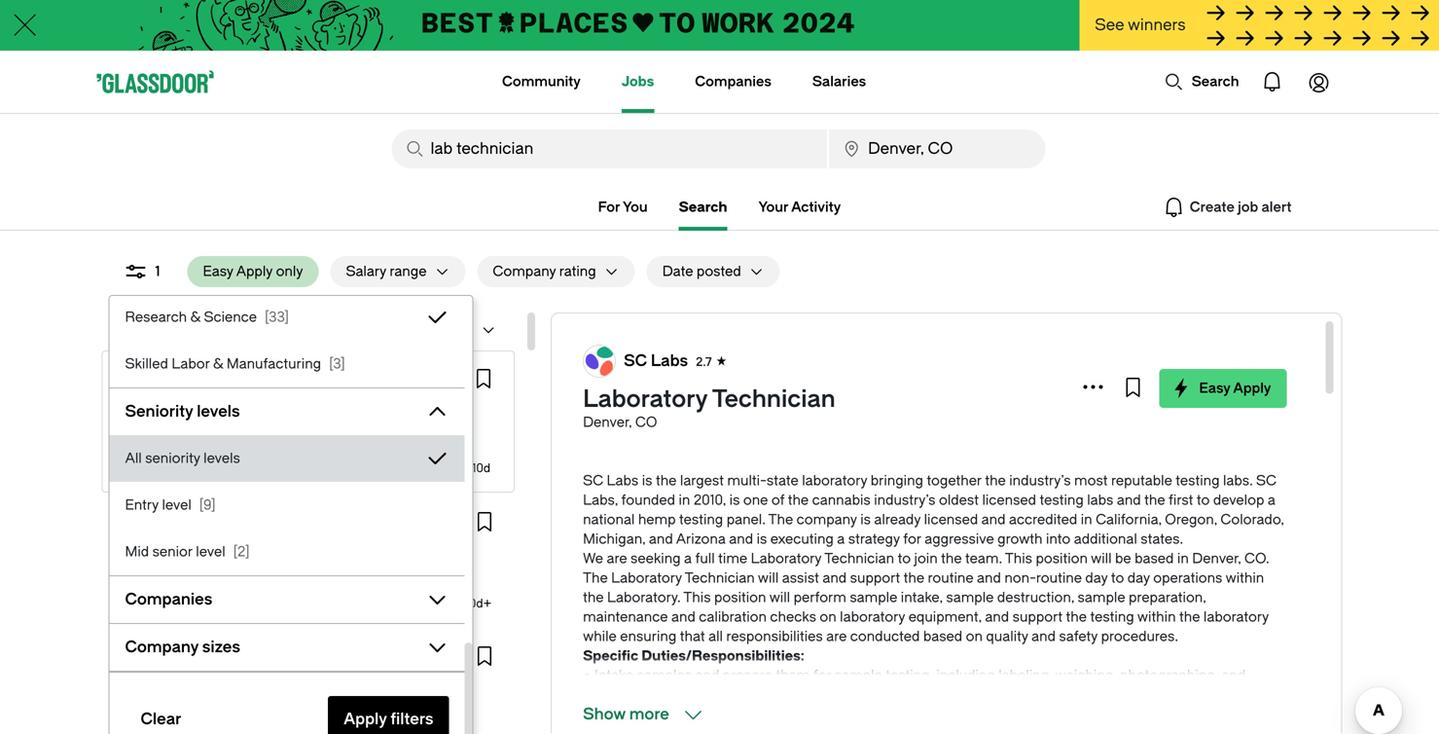Task type: locate. For each thing, give the bounding box(es) containing it.
1 vertical spatial sc labs
[[149, 372, 197, 386]]

sample up conducted
[[850, 590, 898, 606]]

to left join
[[898, 551, 911, 567]]

sc labs logo image up seniority
[[119, 368, 141, 389]]

industry's up already
[[874, 492, 936, 508]]

company inside dropdown button
[[493, 263, 556, 279]]

1 vertical spatial licensed
[[925, 512, 979, 528]]

1 horizontal spatial support
[[1013, 609, 1063, 625]]

$45k - $65k
[[117, 712, 185, 725]]

companies inside dropdown button
[[125, 590, 213, 608]]

levels right $20.00
[[204, 450, 240, 466]]

co inside laboratory technician denver, co
[[636, 414, 658, 430]]

reputable
[[1112, 473, 1173, 489]]

labs for sc labs logo inside the jobs list element
[[170, 372, 197, 386]]

1 vertical spatial easy apply
[[134, 462, 184, 474]]

duties/responsibilities:
[[642, 648, 805, 664]]

1 horizontal spatial position
[[1036, 551, 1088, 567]]

0 vertical spatial are
[[607, 551, 628, 567]]

date
[[663, 263, 694, 279]]

executing
[[771, 531, 834, 547]]

level left [9]
[[162, 497, 192, 513]]

apply up "labs."
[[1234, 380, 1272, 396]]

0 vertical spatial level
[[162, 497, 192, 513]]

denver,
[[280, 322, 329, 338], [583, 414, 632, 430], [118, 423, 160, 436], [1193, 551, 1242, 567]]

support down strategy
[[851, 570, 901, 586]]

laboratory technician denver, co
[[583, 386, 836, 430]]

sc labs for the rightmost sc labs logo
[[624, 352, 688, 370]]

to down be
[[1112, 570, 1125, 586]]

None field
[[392, 129, 828, 168], [830, 129, 1046, 168]]

the up intake, on the right bottom of the page
[[904, 570, 925, 586]]

0 vertical spatial easy apply
[[1200, 380, 1272, 396]]

seniority levels list box
[[110, 435, 465, 575]]

1 vertical spatial technician
[[825, 551, 895, 567]]

in
[[265, 322, 276, 338], [679, 492, 691, 508], [1081, 512, 1093, 528], [1178, 551, 1190, 567]]

0 horizontal spatial position
[[715, 590, 767, 606]]

strategy
[[849, 531, 900, 547]]

technician inside laboratory technician denver, co
[[713, 386, 836, 413]]

1 vertical spatial to
[[898, 551, 911, 567]]

testing up first
[[1176, 473, 1220, 489]]

apply inside button
[[236, 263, 273, 279]]

2 vertical spatial labs
[[607, 473, 639, 489]]

day down additional
[[1086, 570, 1108, 586]]

to right first
[[1197, 492, 1211, 508]]

co up founded
[[636, 414, 658, 430]]

and down hemp
[[649, 531, 673, 547]]

0 horizontal spatial routine
[[928, 570, 974, 586]]

1 horizontal spatial companies
[[695, 74, 772, 90]]

sc labs logo image
[[584, 346, 615, 377], [119, 368, 141, 389]]

only
[[276, 263, 303, 279]]

easy up the research & science [33]
[[203, 263, 233, 279]]

show more button
[[583, 703, 705, 726]]

be
[[1116, 551, 1132, 567]]

1 vertical spatial level
[[196, 544, 226, 560]]

easy
[[203, 263, 233, 279], [1200, 380, 1231, 396], [134, 462, 156, 474], [133, 598, 155, 609]]

labor
[[172, 356, 210, 372]]

1 vertical spatial are
[[827, 628, 847, 645]]

0 vertical spatial to
[[1197, 492, 1211, 508]]

support
[[851, 570, 901, 586], [1013, 609, 1063, 625]]

1 horizontal spatial company
[[493, 263, 556, 279]]

and up quality on the bottom right
[[986, 609, 1010, 625]]

testing up "procedures." on the right bottom of page
[[1091, 609, 1135, 625]]

licensed down "oldest" on the right bottom
[[925, 512, 979, 528]]

labs up labs,
[[607, 473, 639, 489]]

search
[[1192, 74, 1240, 90], [679, 199, 728, 215]]

for up join
[[904, 531, 922, 547]]

the right the together
[[986, 473, 1006, 489]]

0 vertical spatial -
[[156, 442, 161, 456]]

none field search location
[[830, 129, 1046, 168]]

entry
[[125, 497, 159, 513]]

0 vertical spatial the
[[769, 512, 794, 528]]

salaries link
[[813, 51, 867, 113]]

levels inside popup button
[[197, 403, 240, 421]]

1 horizontal spatial sc labs logo image
[[584, 346, 615, 377]]

company inside popup button
[[125, 638, 199, 656]]

0 horizontal spatial sc labs logo image
[[119, 368, 141, 389]]

and up growth at the right bottom of page
[[982, 512, 1006, 528]]

time
[[719, 551, 748, 567]]

date posted button
[[647, 256, 742, 287]]

jobs list element
[[101, 350, 516, 734]]

1 horizontal spatial on
[[966, 628, 983, 645]]

search down the see winners link
[[1192, 74, 1240, 90]]

based
[[1135, 551, 1175, 567], [924, 628, 963, 645]]

easy apply only
[[203, 263, 303, 279]]

industry's
[[1010, 473, 1072, 489], [874, 492, 936, 508]]

laboratory inside jobs list element
[[160, 645, 221, 659]]

easy apply button
[[1160, 369, 1288, 408]]

30d+
[[462, 597, 492, 610]]

0 vertical spatial licensed
[[983, 492, 1037, 508]]

&
[[190, 309, 201, 325], [213, 356, 223, 372]]

seniority
[[125, 403, 193, 421]]

sc right "labs."
[[1257, 473, 1277, 489]]

0 vertical spatial companies
[[695, 74, 772, 90]]

10d
[[473, 461, 491, 475]]

sample
[[850, 590, 898, 606], [947, 590, 994, 606], [1078, 590, 1126, 606], [835, 667, 883, 683]]

salary range button
[[330, 256, 427, 287]]

0 vertical spatial technician
[[713, 386, 836, 413]]

bhd
[[117, 511, 144, 525]]

technician up state
[[713, 386, 836, 413]]

are
[[607, 551, 628, 567], [827, 628, 847, 645]]

1 vertical spatial position
[[715, 590, 767, 606]]

routine down join
[[928, 570, 974, 586]]

0 horizontal spatial based
[[924, 628, 963, 645]]

sc inside jobs list element
[[149, 372, 167, 386]]

test
[[147, 511, 170, 525]]

lottie animation container image
[[1250, 58, 1296, 105], [1250, 58, 1296, 105], [1296, 58, 1343, 105], [1165, 72, 1185, 92], [1165, 72, 1185, 92]]

2 none field from the left
[[830, 129, 1046, 168]]

on down perform at the bottom of page
[[820, 609, 837, 625]]

and down panel.
[[729, 531, 754, 547]]

0 vertical spatial 2.7
[[696, 355, 712, 369]]

1 vertical spatial 2.7
[[205, 372, 221, 386]]

1 day from the left
[[1086, 570, 1108, 586]]

0 horizontal spatial companies
[[125, 590, 213, 608]]

1 horizontal spatial based
[[1135, 551, 1175, 567]]

company rating
[[493, 263, 597, 279]]

1 vertical spatial this
[[684, 590, 711, 606]]

1 routine from the left
[[928, 570, 974, 586]]

0 vertical spatial &
[[190, 309, 201, 325]]

2.7
[[696, 355, 712, 369], [205, 372, 221, 386]]

this down growth at the right bottom of page
[[1006, 551, 1033, 567]]

& left the science
[[190, 309, 201, 325]]

are down perform at the bottom of page
[[827, 628, 847, 645]]

0 horizontal spatial search
[[679, 199, 728, 215]]

denver, up $19.00 at bottom left
[[118, 423, 160, 436]]

0 vertical spatial a
[[1268, 492, 1276, 508]]

day down be
[[1128, 570, 1151, 586]]

see
[[1096, 16, 1125, 34]]

sc labs up laboratory technician denver, co
[[624, 352, 688, 370]]

a left full
[[684, 551, 692, 567]]

all
[[125, 450, 142, 466]]

1 horizontal spatial day
[[1128, 570, 1151, 586]]

company left rating
[[493, 263, 556, 279]]

easy up "labs."
[[1200, 380, 1231, 396]]

0 horizontal spatial sc labs
[[149, 372, 197, 386]]

the right of
[[788, 492, 809, 508]]

0 horizontal spatial support
[[851, 570, 901, 586]]

will up checks
[[770, 590, 791, 606]]

companies
[[695, 74, 772, 90], [125, 590, 213, 608]]

company left sizes
[[125, 638, 199, 656]]

1 vertical spatial samples
[[654, 687, 709, 703]]

samples
[[637, 667, 692, 683], [654, 687, 709, 703]]

level left [2]
[[196, 544, 226, 560]]

1 vertical spatial on
[[966, 628, 983, 645]]

research
[[125, 309, 187, 325]]

weighing,
[[1056, 667, 1117, 683]]

lab
[[135, 322, 160, 338]]

of
[[772, 492, 785, 508]]

based down the states.
[[1135, 551, 1175, 567]]

all seniority levels button
[[110, 435, 465, 482]]

companies for "companies" link
[[695, 74, 772, 90]]

mid senior level [2]
[[125, 544, 250, 560]]

- right $45k
[[148, 712, 154, 725]]

apply down $20.00
[[158, 462, 184, 474]]

1 vertical spatial companies
[[125, 590, 213, 608]]

1 vertical spatial a
[[838, 531, 845, 547]]

easy apply up "labs."
[[1200, 380, 1272, 396]]

multi-
[[728, 473, 767, 489]]

will left the assist at the bottom of page
[[758, 570, 779, 586]]

2.7 for sc labs logo inside the jobs list element
[[205, 372, 221, 386]]

0 horizontal spatial none field
[[392, 129, 828, 168]]

technician
[[713, 386, 836, 413], [825, 551, 895, 567], [685, 570, 755, 586]]

apply left only
[[236, 263, 273, 279]]

hour
[[226, 442, 254, 456]]

1 horizontal spatial level
[[196, 544, 226, 560]]

1 horizontal spatial none field
[[830, 129, 1046, 168]]

easy apply down $19.00 at bottom left
[[134, 462, 184, 474]]

1 horizontal spatial search
[[1192, 74, 1240, 90]]

denver, inside sc labs is the largest multi-state laboratory bringing together the industry's most reputable testing labs. sc labs, founded in 2010, is one of the cannabis industry's oldest licensed testing labs and the first to develop a national hemp testing panel. the company is already licensed and accredited in california, oregon, colorado, michigan, and arizona and is executing a strategy for aggressive growth into additional states. we are seeking a full time laboratory technician to join the team. this position will be based in denver, co. the laboratory technician will assist and support the routine and non-routine day to day operations within the laboratory. this position will perform sample intake, sample destruction, sample preparation, maintenance and calibration checks on laboratory equipment, and support the testing within the laboratory while ensuring that all responsibilities are conducted based on quality and safety procedures. specific duties/responsibilities: ● intake samples and prepare them for sample testing, including labeling, weighing, photographing, and organizing samples
[[1193, 551, 1242, 567]]

seniority levels
[[125, 403, 240, 421]]

cannabis
[[813, 492, 871, 508]]

0 vertical spatial sc labs
[[624, 352, 688, 370]]

2 vertical spatial a
[[684, 551, 692, 567]]

this up that
[[684, 590, 711, 606]]

sc labs for sc labs logo inside the jobs list element
[[149, 372, 197, 386]]

2.7 for the rightmost sc labs logo
[[696, 355, 712, 369]]

1 vertical spatial the
[[583, 570, 608, 586]]

1 vertical spatial industry's
[[874, 492, 936, 508]]

on left quality on the bottom right
[[966, 628, 983, 645]]

sc labs up seniority levels
[[149, 372, 197, 386]]

2 vertical spatial easy apply
[[133, 598, 183, 609]]

for you link
[[598, 196, 648, 219]]

2 vertical spatial technician
[[685, 570, 755, 586]]

preparation,
[[1129, 590, 1207, 606]]

rating
[[560, 263, 597, 279]]

co right "broomfield,"
[[185, 558, 204, 571]]

sc up laboratory technician denver, co
[[624, 352, 648, 370]]

0 horizontal spatial industry's
[[874, 492, 936, 508]]

0 horizontal spatial company
[[125, 638, 199, 656]]

2.7 up seniority levels
[[205, 372, 221, 386]]

is
[[642, 473, 653, 489], [730, 492, 740, 508], [861, 512, 871, 528], [757, 531, 768, 547]]

2 horizontal spatial labs
[[651, 352, 688, 370]]

and right test
[[173, 511, 193, 525]]

develop
[[1214, 492, 1265, 508]]

0 horizontal spatial day
[[1086, 570, 1108, 586]]

0 vertical spatial position
[[1036, 551, 1088, 567]]

levels up per
[[197, 403, 240, 421]]

the
[[769, 512, 794, 528], [583, 570, 608, 586]]

0 vertical spatial labs
[[651, 352, 688, 370]]

sc labs logo image down rating
[[584, 346, 615, 377]]

1 horizontal spatial -
[[156, 442, 161, 456]]

within down preparation,
[[1138, 609, 1177, 625]]

testing up arizona
[[680, 512, 724, 528]]

2.7 inside jobs list element
[[205, 372, 221, 386]]

1 horizontal spatial labs
[[607, 473, 639, 489]]

0 vertical spatial on
[[820, 609, 837, 625]]

for you
[[598, 199, 648, 215]]

0 vertical spatial search
[[1192, 74, 1240, 90]]

accredited
[[1010, 512, 1078, 528]]

companies for companies dropdown button
[[125, 590, 213, 608]]

1 vertical spatial &
[[213, 356, 223, 372]]

2 horizontal spatial a
[[1268, 492, 1276, 508]]

- inside denver, co $19.00 - $20.00 per hour
[[156, 442, 161, 456]]

1 none field from the left
[[392, 129, 828, 168]]

1 horizontal spatial licensed
[[983, 492, 1037, 508]]

0 horizontal spatial on
[[820, 609, 837, 625]]

equipment,
[[909, 609, 982, 625]]

0 vertical spatial this
[[1006, 551, 1033, 567]]

1 horizontal spatial sc labs
[[624, 352, 688, 370]]

jobs
[[622, 74, 655, 90]]

0 horizontal spatial level
[[162, 497, 192, 513]]

labs for the rightmost sc labs logo
[[651, 352, 688, 370]]

1 vertical spatial levels
[[204, 450, 240, 466]]

Search keyword field
[[392, 129, 828, 168]]

1 horizontal spatial industry's
[[1010, 473, 1072, 489]]

states.
[[1141, 531, 1184, 547]]

that
[[680, 628, 705, 645]]

we
[[583, 551, 604, 567]]

laboratory inside laboratory technician denver, co
[[583, 386, 708, 413]]

technician down strategy
[[825, 551, 895, 567]]

will down additional
[[1092, 551, 1112, 567]]

0 horizontal spatial 2.7
[[205, 372, 221, 386]]

co down seniority levels
[[163, 423, 182, 436]]

- right $19.00 at bottom left
[[156, 442, 161, 456]]

0 horizontal spatial -
[[148, 712, 154, 725]]

and left safety
[[1032, 628, 1056, 645]]

1 horizontal spatial for
[[904, 531, 922, 547]]

co
[[332, 322, 354, 338], [636, 414, 658, 430], [163, 423, 182, 436], [185, 558, 204, 571]]

industry's up accredited
[[1010, 473, 1072, 489]]

easy down "broomfield,"
[[133, 598, 155, 609]]

the
[[656, 473, 677, 489], [986, 473, 1006, 489], [788, 492, 809, 508], [1145, 492, 1166, 508], [942, 551, 962, 567], [904, 570, 925, 586], [583, 590, 604, 606], [1067, 609, 1088, 625], [1180, 609, 1201, 625]]

sc labs inside jobs list element
[[149, 372, 197, 386]]

the down we
[[583, 570, 608, 586]]

laboratory
[[802, 473, 868, 489], [840, 609, 906, 625], [1204, 609, 1270, 625]]

are down the michigan,
[[607, 551, 628, 567]]

and up perform at the bottom of page
[[823, 570, 847, 586]]

position up calibration
[[715, 590, 767, 606]]

sc up seniority
[[149, 372, 167, 386]]

denver, up operations
[[1193, 551, 1242, 567]]

2 routine from the left
[[1037, 570, 1083, 586]]

lottie animation container image
[[424, 51, 503, 111], [424, 51, 503, 111], [1296, 58, 1343, 105]]

for
[[598, 199, 620, 215]]

search link
[[679, 196, 728, 219]]

1 horizontal spatial routine
[[1037, 570, 1083, 586]]

0 horizontal spatial to
[[898, 551, 911, 567]]

intake
[[595, 667, 634, 683]]

denver, inside laboratory technician denver, co
[[583, 414, 632, 430]]

& right labor
[[213, 356, 223, 372]]

procedures.
[[1102, 628, 1179, 645]]

support down destruction,
[[1013, 609, 1063, 625]]

0 vertical spatial levels
[[197, 403, 240, 421]]

the up founded
[[656, 473, 677, 489]]

labs inside jobs list element
[[170, 372, 197, 386]]

testing,
[[886, 667, 933, 683]]

0 horizontal spatial labs
[[170, 372, 197, 386]]

a up colorado,
[[1268, 492, 1276, 508]]

one
[[744, 492, 769, 508]]

denver, up labs,
[[583, 414, 632, 430]]

[2]
[[233, 544, 250, 560]]

team.
[[966, 551, 1003, 567]]

first
[[1169, 492, 1194, 508]]



Task type: describe. For each thing, give the bounding box(es) containing it.
labs
[[1088, 492, 1114, 508]]

skilled
[[125, 356, 168, 372]]

is down panel.
[[757, 531, 768, 547]]

company sizes button
[[110, 632, 418, 663]]

search button
[[1155, 62, 1250, 101]]

easy apply inside button
[[1200, 380, 1272, 396]]

1 vertical spatial support
[[1013, 609, 1063, 625]]

2 day from the left
[[1128, 570, 1151, 586]]

denver, inside denver, co $19.00 - $20.00 per hour
[[118, 423, 160, 436]]

and up that
[[672, 609, 696, 625]]

0 vertical spatial will
[[1092, 551, 1112, 567]]

sample down conducted
[[835, 667, 883, 683]]

is left one
[[730, 492, 740, 508]]

origins
[[117, 645, 157, 659]]

salaries
[[813, 74, 867, 90]]

conducted
[[851, 628, 920, 645]]

labs inside sc labs is the largest multi-state laboratory bringing together the industry's most reputable testing labs. sc labs, founded in 2010, is one of the cannabis industry's oldest licensed testing labs and the first to develop a national hemp testing panel. the company is already licensed and accredited in california, oregon, colorado, michigan, and arizona and is executing a strategy for aggressive growth into additional states. we are seeking a full time laboratory technician to join the team. this position will be based in denver, co. the laboratory technician will assist and support the routine and non-routine day to day operations within the laboratory. this position will perform sample intake, sample destruction, sample preparation, maintenance and calibration checks on laboratory equipment, and support the testing within the laboratory while ensuring that all responsibilities are conducted based on quality and safety procedures. specific duties/responsibilities: ● intake samples and prepare them for sample testing, including labeling, weighing, photographing, and organizing samples
[[607, 473, 639, 489]]

$19.00
[[118, 442, 153, 456]]

oldest
[[939, 492, 979, 508]]

labeling,
[[999, 667, 1053, 683]]

community
[[502, 74, 581, 90]]

show
[[583, 705, 626, 723]]

testing up accredited
[[1040, 492, 1084, 508]]

sc up labs,
[[583, 473, 604, 489]]

oregon,
[[1166, 512, 1218, 528]]

in up operations
[[1178, 551, 1190, 567]]

none field search keyword
[[392, 129, 828, 168]]

skilled labor & manufacturing [3]
[[125, 356, 345, 372]]

activity
[[792, 199, 842, 215]]

in right jobs
[[265, 322, 276, 338]]

1 horizontal spatial the
[[769, 512, 794, 528]]

1 horizontal spatial this
[[1006, 551, 1033, 567]]

inc.
[[224, 645, 244, 659]]

company for company rating
[[493, 263, 556, 279]]

state
[[767, 473, 799, 489]]

apply down broomfield, co
[[157, 598, 183, 609]]

0 horizontal spatial licensed
[[925, 512, 979, 528]]

full
[[696, 551, 715, 567]]

michigan,
[[583, 531, 646, 547]]

1 horizontal spatial &
[[213, 356, 223, 372]]

maintenance
[[583, 609, 668, 625]]

0 vertical spatial for
[[904, 531, 922, 547]]

1 vertical spatial -
[[148, 712, 154, 725]]

Search location field
[[830, 129, 1046, 168]]

destruction,
[[998, 590, 1075, 606]]

job functions list box
[[110, 107, 465, 387]]

join
[[915, 551, 938, 567]]

additional
[[1075, 531, 1138, 547]]

into
[[1047, 531, 1071, 547]]

co inside denver, co $19.00 - $20.00 per hour
[[163, 423, 182, 436]]

see winners
[[1096, 16, 1186, 34]]

and up california,
[[1118, 492, 1142, 508]]

community link
[[502, 51, 581, 113]]

2 horizontal spatial to
[[1197, 492, 1211, 508]]

safety
[[1060, 628, 1098, 645]]

labs,
[[583, 492, 618, 508]]

perform
[[794, 590, 847, 606]]

photographing,
[[1121, 667, 1219, 683]]

0 horizontal spatial within
[[1138, 609, 1177, 625]]

and inside jobs list element
[[173, 511, 193, 525]]

see winners link
[[1080, 0, 1440, 53]]

while
[[583, 628, 617, 645]]

0 vertical spatial support
[[851, 570, 901, 586]]

in left 2010,
[[679, 492, 691, 508]]

1
[[155, 263, 160, 279]]

laboratory.
[[608, 590, 681, 606]]

hemp
[[639, 512, 676, 528]]

non-
[[1005, 570, 1037, 586]]

in down the labs
[[1081, 512, 1093, 528]]

and down duties/responsibilities:
[[696, 667, 720, 683]]

the up safety
[[1067, 609, 1088, 625]]

1 horizontal spatial a
[[838, 531, 845, 547]]

co.
[[1245, 551, 1270, 567]]

laboratory up conducted
[[840, 609, 906, 625]]

aggressive
[[925, 531, 995, 547]]

companies button
[[110, 584, 418, 615]]

easy apply only button
[[187, 256, 319, 287]]

company sizes
[[125, 638, 240, 656]]

and down team. on the right of the page
[[978, 570, 1002, 586]]

most
[[1075, 473, 1108, 489]]

jobs
[[234, 322, 261, 338]]

arizona
[[676, 531, 726, 547]]

your activity
[[759, 199, 842, 215]]

1 horizontal spatial are
[[827, 628, 847, 645]]

2 vertical spatial will
[[770, 590, 791, 606]]

labs.
[[1224, 473, 1254, 489]]

you
[[623, 199, 648, 215]]

co up [3]
[[332, 322, 354, 338]]

0 horizontal spatial a
[[684, 551, 692, 567]]

denver, co $19.00 - $20.00 per hour
[[118, 423, 254, 456]]

bringing
[[871, 473, 924, 489]]

including
[[937, 667, 996, 683]]

0 horizontal spatial for
[[814, 667, 832, 683]]

all
[[709, 628, 723, 645]]

laboratory down co.
[[1204, 609, 1270, 625]]

0 vertical spatial samples
[[637, 667, 692, 683]]

0 horizontal spatial are
[[607, 551, 628, 567]]

assist
[[783, 570, 820, 586]]

panel.
[[727, 512, 766, 528]]

denver, up "manufacturing" at the left of page
[[280, 322, 329, 338]]

1 vertical spatial based
[[924, 628, 963, 645]]

1 vertical spatial search
[[679, 199, 728, 215]]

easy inside button
[[203, 263, 233, 279]]

1 horizontal spatial to
[[1112, 570, 1125, 586]]

37 lab technician jobs in denver, co
[[116, 322, 354, 338]]

founded
[[622, 492, 676, 508]]

date posted
[[663, 263, 742, 279]]

is up strategy
[[861, 512, 871, 528]]

sc labs is the largest multi-state laboratory bringing together the industry's most reputable testing labs. sc labs, founded in 2010, is one of the cannabis industry's oldest licensed testing labs and the first to develop a national hemp testing panel. the company is already licensed and accredited in california, oregon, colorado, michigan, and arizona and is executing a strategy for aggressive growth into additional states. we are seeking a full time laboratory technician to join the team. this position will be based in denver, co. the laboratory technician will assist and support the routine and non-routine day to day operations within the laboratory. this position will perform sample intake, sample destruction, sample preparation, maintenance and calibration checks on laboratory equipment, and support the testing within the laboratory while ensuring that all responsibilities are conducted based on quality and safety procedures. specific duties/responsibilities: ● intake samples and prepare them for sample testing, including labeling, weighing, photographing, and organizing samples
[[583, 473, 1285, 703]]

growth
[[998, 531, 1043, 547]]

laboratory up cannabis
[[802, 473, 868, 489]]

research & science [33]
[[125, 309, 289, 325]]

seeking
[[631, 551, 681, 567]]

posted
[[697, 263, 742, 279]]

sample up equipment,
[[947, 590, 994, 606]]

seniority levels button
[[110, 396, 418, 427]]

is up founded
[[642, 473, 653, 489]]

easy inside button
[[1200, 380, 1231, 396]]

search inside button
[[1192, 74, 1240, 90]]

broomfield,
[[117, 558, 182, 571]]

checks
[[771, 609, 817, 625]]

company rating button
[[477, 256, 597, 287]]

operations
[[1154, 570, 1223, 586]]

show more
[[583, 705, 670, 723]]

entry level [9]
[[125, 497, 216, 513]]

all seniority levels
[[125, 450, 240, 466]]

●
[[583, 667, 592, 683]]

1 horizontal spatial within
[[1226, 570, 1265, 586]]

sample down be
[[1078, 590, 1126, 606]]

the down the reputable
[[1145, 492, 1166, 508]]

origins laboratory inc.
[[117, 645, 244, 659]]

2010,
[[694, 492, 726, 508]]

colorado,
[[1221, 512, 1285, 528]]

sc labs logo image inside jobs list element
[[119, 368, 141, 389]]

0 horizontal spatial the
[[583, 570, 608, 586]]

national
[[583, 512, 635, 528]]

apply inside button
[[1234, 380, 1272, 396]]

levels inside button
[[204, 450, 240, 466]]

1 vertical spatial will
[[758, 570, 779, 586]]

company for company sizes
[[125, 638, 199, 656]]

sizes
[[202, 638, 240, 656]]

winners
[[1129, 16, 1186, 34]]

easy down $19.00 at bottom left
[[134, 462, 156, 474]]

the down preparation,
[[1180, 609, 1201, 625]]

the down aggressive
[[942, 551, 962, 567]]

0 vertical spatial industry's
[[1010, 473, 1072, 489]]

and right photographing, on the right
[[1222, 667, 1246, 683]]

the up maintenance
[[583, 590, 604, 606]]



Task type: vqa. For each thing, say whether or not it's contained in the screenshot.
the Create
no



